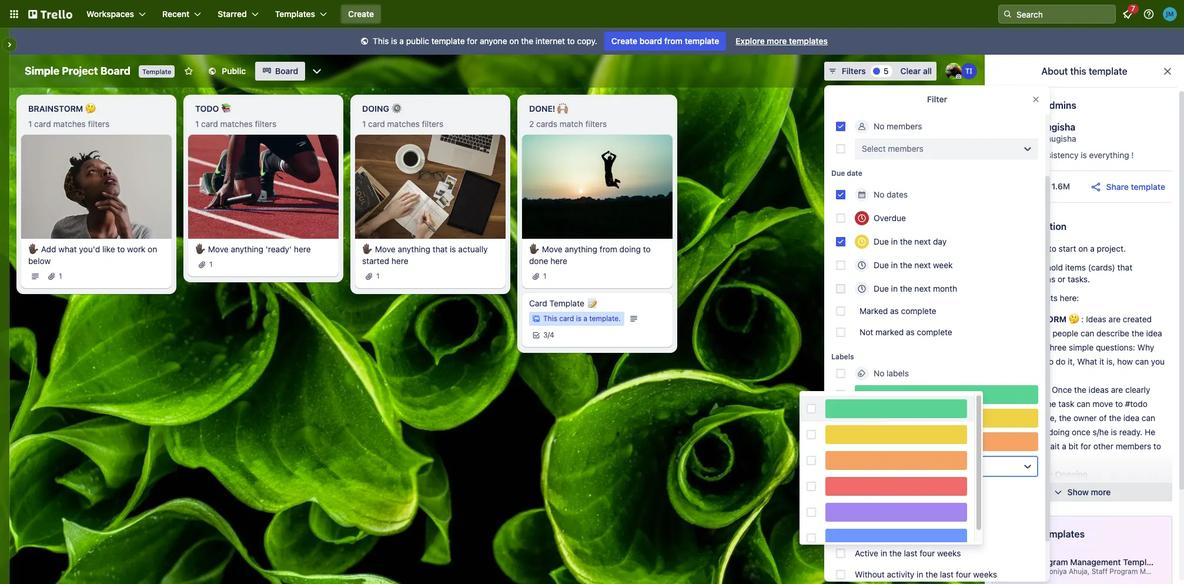Task type: vqa. For each thing, say whether or not it's contained in the screenshot.


Task type: locate. For each thing, give the bounding box(es) containing it.
2 next from the top
[[915, 260, 931, 270]]

0 vertical spatial done!
[[530, 104, 556, 114]]

0 horizontal spatial more
[[767, 36, 787, 46]]

in for active in the last four weeks
[[881, 548, 888, 558]]

this up 3 / 4
[[544, 314, 558, 323]]

1 vertical spatial ⚙️
[[1041, 470, 1051, 480]]

to right wish
[[1047, 357, 1054, 367]]

brainstorm inside brainstorm 🤔 1 card matches filters
[[28, 104, 83, 114]]

more
[[767, 36, 787, 46], [1092, 487, 1112, 497]]

1 horizontal spatial board
[[1025, 244, 1047, 254]]

labels for select labels
[[889, 461, 911, 471]]

2 horizontal spatial template
[[1124, 557, 1160, 567]]

4 right 3
[[550, 330, 555, 339]]

explore
[[736, 36, 765, 46]]

can up "he"
[[1142, 413, 1156, 423]]

1 matches from the left
[[53, 119, 86, 129]]

also
[[1027, 441, 1043, 451]]

the
[[521, 36, 534, 46], [901, 237, 913, 247], [901, 260, 913, 270], [901, 284, 913, 294], [1132, 328, 1145, 338], [1075, 385, 1087, 395], [1045, 399, 1057, 409], [1060, 413, 1072, 423], [1110, 413, 1122, 423], [890, 506, 902, 516], [890, 527, 902, 537], [890, 548, 902, 558], [926, 570, 939, 580]]

are inside : once the ideas are clearly defined, the task can move to #todo stage. here, the owner of the idea can move to #doing once s/he is ready. he can also wait a bit for other members to join.
[[1112, 385, 1124, 395]]

in down overdue
[[892, 237, 898, 247]]

4 filters from the left
[[586, 119, 607, 129]]

task
[[1059, 399, 1075, 409]]

are inside : ideas are created here. here people can describe the idea following three simple questions: why you wish to do it, what it is, how can you do it.
[[1109, 314, 1121, 324]]

0 horizontal spatial 🙌🏽
[[558, 104, 568, 114]]

below
[[28, 256, 51, 266]]

1 vertical spatial weeks
[[938, 548, 962, 558]]

0 vertical spatial templates
[[790, 36, 828, 46]]

⚙️ inside doing ⚙️ : ongoing done! 🙌🏽 : finished
[[1041, 470, 1051, 480]]

1 horizontal spatial create
[[612, 36, 638, 46]]

2 move from the left
[[375, 244, 396, 254]]

this right sm icon at top
[[373, 36, 389, 46]]

card for doing ⚙️ 1 card matches filters
[[368, 119, 385, 129]]

active up without
[[855, 548, 879, 558]]

0 horizontal spatial on
[[148, 244, 157, 254]]

last for two
[[905, 527, 918, 537]]

the inside : ideas are created here. here people can describe the idea following three simple questions: why you wish to do it, what it is, how can you do it.
[[1132, 328, 1145, 338]]

1 horizontal spatial move
[[375, 244, 396, 254]]

✋🏿 inside ✋🏿 add what you'd like to work on below
[[28, 244, 39, 254]]

1 vertical spatial for
[[1081, 441, 1092, 451]]

is,
[[1107, 357, 1116, 367]]

why
[[1138, 342, 1155, 352]]

in for active in the last two weeks
[[881, 527, 888, 537]]

1 select from the top
[[863, 144, 886, 154]]

0 vertical spatial ⚙️
[[392, 104, 402, 114]]

0 horizontal spatial create
[[348, 9, 374, 19]]

1 vertical spatial move
[[1011, 427, 1032, 437]]

internet
[[536, 36, 565, 46]]

templates
[[790, 36, 828, 46], [1041, 529, 1086, 540]]

todo 📚
[[1011, 385, 1048, 395]]

1 vertical spatial done!
[[1011, 484, 1038, 494]]

color: green, title: none element
[[855, 385, 1039, 404]]

matches for ⚙️
[[387, 119, 420, 129]]

select for select members
[[863, 144, 886, 154]]

1 vertical spatial 4
[[550, 330, 555, 339]]

1 active from the top
[[855, 506, 879, 516]]

1 next from the top
[[915, 237, 931, 247]]

⚙️ inside doing ⚙️ 1 card matches filters
[[392, 104, 402, 114]]

more inside button
[[1092, 487, 1112, 497]]

move inside ✋🏿 move anything that is actually started here
[[375, 244, 396, 254]]

active down "activity" on the bottom of page
[[855, 506, 879, 516]]

0 horizontal spatial four
[[920, 548, 936, 558]]

for right bit
[[1081, 441, 1092, 451]]

2 active from the top
[[855, 527, 879, 537]]

1 vertical spatial next
[[915, 260, 931, 270]]

template left @
[[1124, 557, 1160, 567]]

2 filters from the left
[[255, 119, 277, 129]]

on right "start"
[[1079, 244, 1089, 254]]

can inside each list can hold items (cards) that represent ideas or tasks.
[[1031, 262, 1045, 272]]

TODO 📚 text field
[[188, 99, 339, 118]]

todo
[[195, 104, 219, 114], [1011, 385, 1035, 395]]

owner
[[1074, 413, 1098, 423]]

2 vertical spatial weeks
[[974, 570, 998, 580]]

1 vertical spatial brainstorm
[[1011, 314, 1067, 324]]

#todo
[[1126, 399, 1148, 409]]

the up here,
[[1045, 399, 1057, 409]]

that down 'project.'
[[1118, 262, 1133, 272]]

: left ideas
[[1082, 314, 1085, 324]]

members down no members
[[889, 144, 924, 154]]

3 ✋🏿 from the left
[[362, 244, 373, 254]]

board for board
[[275, 66, 298, 76]]

0 vertical spatial labels
[[887, 368, 910, 378]]

3 active from the top
[[855, 548, 879, 558]]

1 horizontal spatial idea
[[1147, 328, 1163, 338]]

can up the owner
[[1077, 399, 1091, 409]]

1 horizontal spatial 4
[[1036, 293, 1041, 303]]

0 vertical spatial 🙌🏽
[[558, 104, 568, 114]]

in for due in the next month
[[892, 284, 898, 294]]

1 horizontal spatial anything
[[398, 244, 431, 254]]

🙌🏽 up match
[[558, 104, 568, 114]]

0 horizontal spatial brainstorm
[[28, 104, 83, 114]]

1 horizontal spatial you
[[1152, 357, 1166, 367]]

defined,
[[1011, 399, 1042, 409]]

1 vertical spatial labels
[[889, 461, 911, 471]]

templates right explore
[[790, 36, 828, 46]]

0 horizontal spatial you
[[1011, 357, 1025, 367]]

filters down todo 📚 "text box"
[[255, 119, 277, 129]]

are right there
[[1022, 293, 1034, 303]]

0 vertical spatial 📚
[[221, 104, 232, 114]]

✋🏿 add what you'd like to work on below link
[[28, 243, 165, 267]]

anything inside ✋🏿 move anything that is actually started here
[[398, 244, 431, 254]]

three
[[1048, 342, 1067, 352]]

this for this is a public template for anyone on the internet to copy.
[[373, 36, 389, 46]]

3 move from the left
[[542, 244, 563, 254]]

weeks right two on the bottom right
[[936, 527, 960, 537]]

1 vertical spatial simple
[[997, 244, 1023, 254]]

doing
[[362, 104, 389, 114], [1011, 470, 1039, 480]]

0 vertical spatial active
[[855, 506, 879, 516]]

do
[[1057, 357, 1066, 367], [1011, 371, 1021, 381]]

4 ✋🏿 from the left
[[530, 244, 540, 254]]

due in the next month
[[874, 284, 958, 294]]

📝
[[587, 298, 598, 308]]

0 vertical spatial move
[[1093, 399, 1114, 409]]

here for ✋🏿 move anything that is actually started here
[[392, 256, 409, 266]]

0 horizontal spatial simple
[[25, 65, 59, 77]]

labels up color: green, title: none "image"
[[887, 368, 910, 378]]

last down active in the last four weeks
[[941, 570, 954, 580]]

template right this
[[1090, 66, 1128, 76]]

in down 'due in the next day'
[[892, 260, 898, 270]]

🤔 inside brainstorm 🤔 1 card matches filters
[[85, 104, 96, 114]]

activity
[[832, 487, 858, 495]]

this
[[373, 36, 389, 46], [544, 314, 558, 323]]

program management template by soniya ahuja, staff program manager @ br
[[1036, 557, 1185, 576]]

on right anyone
[[510, 36, 519, 46]]

1 filters from the left
[[88, 119, 110, 129]]

here
[[294, 244, 311, 254], [392, 256, 409, 266], [551, 256, 568, 266]]

0 vertical spatial idea
[[1147, 328, 1163, 338]]

3 anything from the left
[[565, 244, 598, 254]]

dmugisha (dmugisha) image right all
[[946, 63, 963, 79]]

brainstorm 🤔 1 card matches filters
[[28, 104, 110, 129]]

about this template
[[1042, 66, 1128, 76]]

a left bit
[[1063, 441, 1067, 451]]

0 horizontal spatial dmugisha (dmugisha) image
[[946, 63, 963, 79]]

template up this card is a template.
[[550, 298, 585, 308]]

matches inside todo 📚 1 card matches filters
[[220, 119, 253, 129]]

7 notifications image
[[1121, 7, 1136, 21]]

dmugisha (dmugisha) image
[[946, 63, 963, 79], [996, 122, 1025, 152]]

1 horizontal spatial four
[[956, 570, 972, 580]]

0 vertical spatial create
[[348, 9, 374, 19]]

next for day
[[915, 237, 931, 247]]

2 horizontal spatial anything
[[565, 244, 598, 254]]

card inside brainstorm 🤔 1 card matches filters
[[34, 119, 51, 129]]

anything for from
[[565, 244, 598, 254]]

tasks.
[[1068, 274, 1091, 284]]

due down overdue
[[874, 237, 890, 247]]

⚙️ for done!
[[1041, 470, 1051, 480]]

in right activity
[[917, 570, 924, 580]]

1 horizontal spatial brainstorm
[[1011, 314, 1067, 324]]

select up color: red, title: none image
[[863, 461, 886, 471]]

: inside : ideas are created here. here people can describe the idea following three simple questions: why you wish to do it, what it is, how can you do it.
[[1082, 314, 1085, 324]]

no left 'dates'
[[874, 189, 885, 199]]

in down color: red, title: none image
[[881, 506, 888, 516]]

move inside "✋🏿 move anything from doing to done here"
[[542, 244, 563, 254]]

🤔 down project
[[85, 104, 96, 114]]

clear all
[[901, 66, 933, 76]]

jeremy miller (jeremymiller198) image
[[1164, 7, 1178, 21]]

1 horizontal spatial todo
[[1011, 385, 1035, 395]]

1 horizontal spatial 📚
[[1037, 385, 1048, 395]]

0 vertical spatial template
[[142, 68, 171, 75]]

ongoing
[[1056, 470, 1088, 480]]

filters inside brainstorm 🤔 1 card matches filters
[[88, 119, 110, 129]]

a left public
[[400, 36, 404, 46]]

1 vertical spatial create
[[612, 36, 638, 46]]

weeks up without activity in the last four weeks
[[938, 548, 962, 558]]

0 vertical spatial 🤔
[[85, 104, 96, 114]]

brainstorm up here
[[1011, 314, 1067, 324]]

2 select from the top
[[863, 461, 886, 471]]

for inside : once the ideas are clearly defined, the task can move to #todo stage. here, the owner of the idea can move to #doing once s/he is ready. he can also wait a bit for other members to join.
[[1081, 441, 1092, 451]]

project.
[[1098, 244, 1127, 254]]

1 horizontal spatial do
[[1057, 357, 1066, 367]]

1 vertical spatial select
[[863, 461, 886, 471]]

move
[[1093, 399, 1114, 409], [1011, 427, 1032, 437]]

✋🏿
[[28, 244, 39, 254], [195, 244, 206, 254], [362, 244, 373, 254], [530, 244, 540, 254]]

create inside button
[[348, 9, 374, 19]]

project
[[62, 65, 98, 77]]

the up marked as complete
[[901, 284, 913, 294]]

done! down join.
[[1011, 484, 1038, 494]]

here for ✋🏿 move anything from doing to done here
[[551, 256, 568, 266]]

1 vertical spatial templates
[[1041, 529, 1086, 540]]

1 vertical spatial 🙌🏽
[[1040, 484, 1051, 494]]

anything inside "✋🏿 move anything from doing to done here"
[[565, 244, 598, 254]]

recent
[[162, 9, 190, 19]]

to right like
[[117, 244, 125, 254]]

(cards)
[[1089, 262, 1116, 272]]

anything for that
[[398, 244, 431, 254]]

simple up the "each"
[[997, 244, 1023, 254]]

create up sm icon at top
[[348, 9, 374, 19]]

3 no from the top
[[874, 368, 885, 378]]

like
[[102, 244, 115, 254]]

filters inside doing ⚙️ 1 card matches filters
[[422, 119, 444, 129]]

📚 down the public button
[[221, 104, 232, 114]]

board
[[101, 65, 131, 77], [275, 66, 298, 76], [1016, 100, 1043, 111]]

a
[[400, 36, 404, 46], [1091, 244, 1095, 254], [584, 314, 588, 323], [1063, 441, 1067, 451]]

idea inside : once the ideas are clearly defined, the task can move to #todo stage. here, the owner of the idea can move to #doing once s/he is ready. he can also wait a bit for other members to join.
[[1124, 413, 1140, 423]]

card
[[530, 298, 548, 308]]

a inside : once the ideas are clearly defined, the task can move to #todo stage. here, the owner of the idea can move to #doing once s/he is ready. he can also wait a bit for other members to join.
[[1063, 441, 1067, 451]]

template
[[142, 68, 171, 75], [550, 298, 585, 308], [1124, 557, 1160, 567]]

due for due in the next week
[[874, 260, 890, 270]]

2 anything from the left
[[398, 244, 431, 254]]

that inside each list can hold items (cards) that represent ideas or tasks.
[[1118, 262, 1133, 272]]

public
[[406, 36, 430, 46]]

complete down marked as complete
[[918, 327, 953, 337]]

🙌🏽 inside doing ⚙️ : ongoing done! 🙌🏽 : finished
[[1040, 484, 1051, 494]]

to right doing
[[643, 244, 651, 254]]

0 vertical spatial weeks
[[936, 527, 960, 537]]

Search field
[[1013, 5, 1116, 23]]

1 vertical spatial no
[[874, 189, 885, 199]]

card down the brainstorm 🤔 text box
[[34, 119, 51, 129]]

✋🏿 inside ✋🏿 move anything that is actually started here
[[362, 244, 373, 254]]

1 vertical spatial board
[[1025, 244, 1047, 254]]

1 vertical spatial template
[[550, 298, 585, 308]]

no up select members on the top right of the page
[[874, 121, 885, 131]]

there
[[997, 293, 1019, 303]]

1 vertical spatial week
[[920, 506, 940, 516]]

todo inside todo 📚 1 card matches filters
[[195, 104, 219, 114]]

1 horizontal spatial done!
[[1011, 484, 1038, 494]]

1 horizontal spatial ideas
[[1089, 385, 1110, 395]]

0 vertical spatial week
[[934, 260, 953, 270]]

todo for todo 📚
[[1011, 385, 1035, 395]]

is inside ✋🏿 move anything that is actually started here
[[450, 244, 456, 254]]

due
[[832, 169, 846, 178], [874, 237, 890, 247], [874, 260, 890, 270], [874, 284, 890, 294]]

how
[[1118, 357, 1134, 367]]

board right project
[[101, 65, 131, 77]]

0 vertical spatial simple
[[25, 65, 59, 77]]

⚙️
[[392, 104, 402, 114], [1041, 470, 1051, 480]]

0 horizontal spatial for
[[467, 36, 478, 46]]

card down doing ⚙️ text box
[[368, 119, 385, 129]]

card for todo 📚 1 card matches filters
[[201, 119, 218, 129]]

active in the last week
[[855, 506, 940, 516]]

anything
[[231, 244, 264, 254], [398, 244, 431, 254], [565, 244, 598, 254]]

todo for todo 📚 1 card matches filters
[[195, 104, 219, 114]]

other
[[1094, 441, 1114, 451]]

labels up color: red, title: none image
[[889, 461, 911, 471]]

0 horizontal spatial move
[[208, 244, 229, 254]]

weeks left by
[[974, 570, 998, 580]]

create
[[348, 9, 374, 19], [612, 36, 638, 46]]

month
[[934, 284, 958, 294]]

join.
[[1011, 455, 1027, 465]]

3 filters from the left
[[422, 119, 444, 129]]

0 vertical spatial from
[[665, 36, 683, 46]]

on for this is a public template for anyone on the internet to copy.
[[510, 36, 519, 46]]

members for no members
[[887, 121, 923, 131]]

card inside doing ⚙️ 1 card matches filters
[[368, 119, 385, 129]]

here inside ✋🏿 move anything that is actually started here
[[392, 256, 409, 266]]

members for select members
[[889, 144, 924, 154]]

0 vertical spatial brainstorm
[[28, 104, 83, 114]]

card inside todo 📚 1 card matches filters
[[201, 119, 218, 129]]

: left once
[[1048, 385, 1050, 395]]

color: blue, title: none image
[[826, 529, 968, 548]]

✋🏿 inside "✋🏿 move anything from doing to done here"
[[530, 244, 540, 254]]

from inside 'link'
[[665, 36, 683, 46]]

5
[[884, 66, 889, 76]]

on right work
[[148, 244, 157, 254]]

filters inside todo 📚 1 card matches filters
[[255, 119, 277, 129]]

matches for 🤔
[[53, 119, 86, 129]]

last down color: blue, title: none image
[[905, 548, 918, 558]]

week up 'month'
[[934, 260, 953, 270]]

create inside 'link'
[[612, 36, 638, 46]]

filters down done! 🙌🏽 text field
[[586, 119, 607, 129]]

brainstorm 🤔
[[1011, 314, 1080, 324]]

do left it.
[[1011, 371, 1021, 381]]

matches inside brainstorm 🤔 1 card matches filters
[[53, 119, 86, 129]]

move for ✋🏿 move anything 'ready' here
[[208, 244, 229, 254]]

back to home image
[[28, 5, 72, 24]]

🤔
[[85, 104, 96, 114], [1069, 314, 1080, 324]]

idea inside : ideas are created here. here people can describe the idea following three simple questions: why you wish to do it, what it is, how can you do it.
[[1147, 328, 1163, 338]]

3 matches from the left
[[387, 119, 420, 129]]

marked
[[876, 327, 904, 337]]

0 vertical spatial board
[[640, 36, 663, 46]]

to left "start"
[[1050, 244, 1057, 254]]

management
[[1071, 557, 1122, 567]]

list
[[1018, 262, 1029, 272]]

0 horizontal spatial 🤔
[[85, 104, 96, 114]]

matches inside doing ⚙️ 1 card matches filters
[[387, 119, 420, 129]]

the right of at bottom right
[[1110, 413, 1122, 423]]

🙌🏽 inside done! 🙌🏽 2 cards match filters
[[558, 104, 568, 114]]

0 horizontal spatial matches
[[53, 119, 86, 129]]

open information menu image
[[1144, 8, 1156, 20]]

due date
[[832, 169, 863, 178]]

activity
[[888, 570, 915, 580]]

brainstorm down "board name" text box
[[28, 104, 83, 114]]

done! inside done! 🙌🏽 2 cards match filters
[[530, 104, 556, 114]]

1 horizontal spatial that
[[1118, 262, 1133, 272]]

📚 inside todo 📚 1 card matches filters
[[221, 104, 232, 114]]

0 horizontal spatial 4
[[550, 330, 555, 339]]

1 anything from the left
[[231, 244, 264, 254]]

1 horizontal spatial doing
[[1011, 470, 1039, 480]]

matches down todo 📚 "text box"
[[220, 119, 253, 129]]

1 horizontal spatial 🙌🏽
[[1040, 484, 1051, 494]]

this
[[1071, 66, 1087, 76]]

due for due in the next month
[[874, 284, 890, 294]]

board
[[640, 36, 663, 46], [1025, 244, 1047, 254]]

that inside ✋🏿 move anything that is actually started here
[[433, 244, 448, 254]]

from inside "✋🏿 move anything from doing to done here"
[[600, 244, 618, 254]]

doing inside doing ⚙️ : ongoing done! 🙌🏽 : finished
[[1011, 470, 1039, 480]]

in up marked as complete
[[892, 284, 898, 294]]

explore more templates
[[736, 36, 828, 46]]

in for due in the next day
[[892, 237, 898, 247]]

due for due in the next day
[[874, 237, 890, 247]]

template right the share on the top
[[1132, 182, 1166, 192]]

matches down doing ⚙️ text box
[[387, 119, 420, 129]]

actually
[[459, 244, 488, 254]]

2 vertical spatial no
[[874, 368, 885, 378]]

can right list
[[1031, 262, 1045, 272]]

more right explore
[[767, 36, 787, 46]]

are up describe
[[1109, 314, 1121, 324]]

2 no from the top
[[874, 189, 885, 199]]

in for due in the next week
[[892, 260, 898, 270]]

🤔 up people
[[1069, 314, 1080, 324]]

0 vertical spatial are
[[1022, 293, 1034, 303]]

templates up soniya
[[1041, 529, 1086, 540]]

dmugisha @dmugisha
[[1033, 122, 1077, 144]]

to down "he"
[[1154, 441, 1162, 451]]

brainstorm for brainstorm 🤔
[[1011, 314, 1067, 324]]

to
[[568, 36, 575, 46], [1050, 244, 1057, 254], [117, 244, 125, 254], [643, 244, 651, 254], [1047, 357, 1054, 367], [1116, 399, 1124, 409], [1034, 427, 1042, 437], [1154, 441, 1162, 451]]

as
[[891, 306, 899, 316], [907, 327, 915, 337]]

anyone
[[480, 36, 507, 46]]

week
[[934, 260, 953, 270], [920, 506, 940, 516]]

the up active in the last two weeks
[[890, 506, 902, 516]]

1 move from the left
[[208, 244, 229, 254]]

wish
[[1027, 357, 1045, 367]]

here inside "✋🏿 move anything from doing to done here"
[[551, 256, 568, 266]]

do left it,
[[1057, 357, 1066, 367]]

0 vertical spatial doing
[[362, 104, 389, 114]]

card
[[34, 119, 51, 129], [201, 119, 218, 129], [368, 119, 385, 129], [560, 314, 574, 323]]

1 horizontal spatial simple
[[997, 244, 1023, 254]]

card for brainstorm 🤔 1 card matches filters
[[34, 119, 51, 129]]

1 ✋🏿 from the left
[[28, 244, 39, 254]]

are left clearly at bottom
[[1112, 385, 1124, 395]]

ideas inside each list can hold items (cards) that represent ideas or tasks.
[[1036, 274, 1056, 284]]

1 inside doing ⚙️ 1 card matches filters
[[362, 119, 366, 129]]

simple inside "board name" text box
[[25, 65, 59, 77]]

✋🏿 for ✋🏿 add what you'd like to work on below
[[28, 244, 39, 254]]

members down ready.
[[1117, 441, 1152, 451]]

4 left lists
[[1036, 293, 1041, 303]]

doing inside doing ⚙️ 1 card matches filters
[[362, 104, 389, 114]]

2 matches from the left
[[220, 119, 253, 129]]

1 vertical spatial this
[[544, 314, 558, 323]]

filters inside done! 🙌🏽 2 cards match filters
[[586, 119, 607, 129]]

select for select labels
[[863, 461, 886, 471]]

template left the star or unstar board image on the top of the page
[[142, 68, 171, 75]]

2 you from the left
[[1152, 357, 1166, 367]]

color: red, title: none image
[[826, 477, 968, 496]]

1 vertical spatial do
[[1011, 371, 1021, 381]]

by
[[1036, 567, 1044, 576]]

1 you from the left
[[1011, 357, 1025, 367]]

is left public
[[391, 36, 398, 46]]

next for month
[[915, 284, 931, 294]]

template left explore
[[685, 36, 720, 46]]

DOING ⚙️ text field
[[355, 99, 506, 118]]

✋🏿 move anything 'ready' here link
[[195, 243, 332, 255]]

without
[[855, 570, 885, 580]]

0 horizontal spatial ⚙️
[[392, 104, 402, 114]]

in down color: blue, title: none image
[[881, 548, 888, 558]]

0 vertical spatial that
[[433, 244, 448, 254]]

no for no members
[[874, 121, 885, 131]]

🙌🏽 left finished
[[1040, 484, 1051, 494]]

filters for todo 📚 1 card matches filters
[[255, 119, 277, 129]]

due up marked
[[874, 284, 890, 294]]

1 horizontal spatial 🤔
[[1069, 314, 1080, 324]]

public button
[[201, 62, 253, 81]]

4 for /
[[550, 330, 555, 339]]

starred button
[[211, 5, 266, 24]]

0 horizontal spatial this
[[373, 36, 389, 46]]

board inside 'link'
[[640, 36, 663, 46]]

: left finished
[[1051, 484, 1053, 494]]

✋🏿 for ✋🏿 move anything from doing to done here
[[530, 244, 540, 254]]

1 vertical spatial are
[[1109, 314, 1121, 324]]

can up simple
[[1081, 328, 1095, 338]]

0 vertical spatial as
[[891, 306, 899, 316]]

2 ✋🏿 from the left
[[195, 244, 206, 254]]

filters
[[88, 119, 110, 129], [255, 119, 277, 129], [422, 119, 444, 129], [586, 119, 607, 129]]

2 vertical spatial template
[[1124, 557, 1160, 567]]

here
[[1033, 328, 1051, 338]]

1 vertical spatial that
[[1118, 262, 1133, 272]]

1 vertical spatial dmugisha (dmugisha) image
[[996, 122, 1025, 152]]

due down 'due in the next day'
[[874, 260, 890, 270]]

customize views image
[[311, 65, 323, 77]]

on inside ✋🏿 add what you'd like to work on below
[[148, 244, 157, 254]]

marked
[[860, 306, 889, 316]]

it,
[[1069, 357, 1076, 367]]

next for week
[[915, 260, 931, 270]]

🤔 for brainstorm 🤔 1 card matches filters
[[85, 104, 96, 114]]

active for active in the last week
[[855, 506, 879, 516]]

idea
[[1147, 328, 1163, 338], [1124, 413, 1140, 423]]

next left day
[[915, 237, 931, 247]]

📚 for todo 📚
[[1037, 385, 1048, 395]]

✋🏿 for ✋🏿 move anything that is actually started here
[[362, 244, 373, 254]]

1 vertical spatial idea
[[1124, 413, 1140, 423]]

0 horizontal spatial doing
[[362, 104, 389, 114]]

simple for simple project board
[[25, 65, 59, 77]]

active down color: purple, title: none image
[[855, 527, 879, 537]]

is right s/he
[[1112, 427, 1118, 437]]

3 next from the top
[[915, 284, 931, 294]]

simple for simple board to start on a project.
[[997, 244, 1023, 254]]

due left date on the right top
[[832, 169, 846, 178]]

1 no from the top
[[874, 121, 885, 131]]

1 horizontal spatial from
[[665, 36, 683, 46]]

next left 'month'
[[915, 284, 931, 294]]

simple left project
[[25, 65, 59, 77]]

complete down due in the next month
[[902, 306, 937, 316]]

board for create
[[640, 36, 663, 46]]



Task type: describe. For each thing, give the bounding box(es) containing it.
can down why
[[1136, 357, 1150, 367]]

no for no labels
[[874, 368, 885, 378]]

create button
[[341, 5, 381, 24]]

two
[[920, 527, 934, 537]]

done! inside doing ⚙️ : ongoing done! 🙌🏽 : finished
[[1011, 484, 1038, 494]]

⚙️ for matches
[[392, 104, 402, 114]]

1 vertical spatial as
[[907, 327, 915, 337]]

2 horizontal spatial on
[[1079, 244, 1089, 254]]

everything
[[1090, 150, 1130, 160]]

0 horizontal spatial here
[[294, 244, 311, 254]]

this for this card is a template.
[[544, 314, 558, 323]]

last for four
[[905, 548, 918, 558]]

color: yellow, title: none element
[[855, 409, 1039, 428]]

doing
[[620, 244, 641, 254]]

template inside 'link'
[[685, 36, 720, 46]]

start
[[1059, 244, 1077, 254]]

color: green, title: none image
[[826, 399, 968, 418]]

templates button
[[268, 5, 334, 24]]

consistency
[[1033, 150, 1079, 160]]

templates
[[275, 9, 315, 19]]

🤔 for brainstorm 🤔
[[1069, 314, 1080, 324]]

1 vertical spatial complete
[[918, 327, 953, 337]]

color: purple, title: none image
[[826, 503, 968, 522]]

brainstorm for brainstorm 🤔 1 card matches filters
[[28, 104, 83, 114]]

active for active in the last two weeks
[[855, 527, 879, 537]]

of
[[1100, 413, 1108, 423]]

BRAINSTORM 🤔 text field
[[21, 99, 172, 118]]

to left the 'copy.'
[[568, 36, 575, 46]]

📚 for todo 📚 1 card matches filters
[[221, 104, 232, 114]]

create for create
[[348, 9, 374, 19]]

finished
[[1055, 484, 1087, 494]]

search image
[[1004, 9, 1013, 19]]

color: yellow, title: none image
[[826, 425, 968, 444]]

describe
[[1097, 328, 1130, 338]]

can up join.
[[1011, 441, 1025, 451]]

'ready'
[[266, 244, 292, 254]]

template right public
[[432, 36, 465, 46]]

1.6m
[[1052, 181, 1071, 191]]

represent
[[997, 274, 1034, 284]]

close popover image
[[1032, 95, 1041, 104]]

0 vertical spatial four
[[920, 548, 936, 558]]

dmugisha link
[[1033, 122, 1076, 132]]

there are 4 lists here:
[[997, 293, 1080, 303]]

ahuja,
[[1070, 567, 1090, 576]]

1 horizontal spatial program
[[1110, 567, 1139, 576]]

color: orange, title: none element
[[855, 432, 1039, 451]]

labels
[[832, 352, 855, 361]]

a left 'project.'
[[1091, 244, 1095, 254]]

DONE! 🙌🏽 text field
[[522, 99, 673, 118]]

star or unstar board image
[[184, 66, 194, 76]]

simple project board
[[25, 65, 131, 77]]

✋🏿 move anything that is actually started here link
[[362, 243, 499, 267]]

weeks for active in the last two weeks
[[936, 527, 960, 537]]

what
[[1078, 357, 1098, 367]]

✋🏿 move anything from doing to done here
[[530, 244, 651, 266]]

0 vertical spatial for
[[467, 36, 478, 46]]

manager
[[1141, 567, 1170, 576]]

filters for doing ⚙️ 1 card matches filters
[[422, 119, 444, 129]]

the down task
[[1060, 413, 1072, 423]]

#doing
[[1044, 427, 1070, 437]]

show
[[1068, 487, 1090, 497]]

doing for doing ⚙️ 1 card matches filters
[[362, 104, 389, 114]]

on for ✋🏿 add what you'd like to work on below
[[148, 244, 157, 254]]

template inside program management template by soniya ahuja, staff program manager @ br
[[1124, 557, 1160, 567]]

last for week
[[905, 506, 918, 516]]

card template 📝 link
[[530, 298, 666, 309]]

0 horizontal spatial as
[[891, 306, 899, 316]]

starred
[[218, 9, 247, 19]]

ready.
[[1120, 427, 1143, 437]]

more for explore
[[767, 36, 787, 46]]

4 for are
[[1036, 293, 1041, 303]]

date
[[848, 169, 863, 178]]

members inside : once the ideas are clearly defined, the task can move to #todo stage. here, the owner of the idea can move to #doing once s/he is ready. he can also wait a bit for other members to join.
[[1117, 441, 1152, 451]]

board link
[[255, 62, 306, 81]]

clear
[[901, 66, 922, 76]]

staff
[[1092, 567, 1108, 576]]

once
[[1073, 427, 1091, 437]]

simple
[[1070, 342, 1094, 352]]

or
[[1058, 274, 1066, 284]]

ideas
[[1087, 314, 1107, 324]]

0 horizontal spatial program
[[1036, 557, 1069, 567]]

filters for brainstorm 🤔 1 card matches filters
[[88, 119, 110, 129]]

create board from template
[[612, 36, 720, 46]]

active for active in the last four weeks
[[855, 548, 879, 558]]

work
[[127, 244, 146, 254]]

hold
[[1047, 262, 1064, 272]]

without activity in the last four weeks
[[855, 570, 998, 580]]

board inside text box
[[101, 65, 131, 77]]

color: orange, title: none image
[[826, 451, 968, 470]]

about
[[1042, 66, 1069, 76]]

create board from template link
[[605, 32, 727, 51]]

week for active in the last week
[[920, 506, 940, 516]]

to inside ✋🏿 add what you'd like to work on below
[[117, 244, 125, 254]]

: once the ideas are clearly defined, the task can move to #todo stage. here, the owner of the idea can move to #doing once s/he is ready. he can also wait a bit for other members to join.
[[1011, 385, 1162, 465]]

related
[[1005, 529, 1039, 540]]

1 horizontal spatial templates
[[1041, 529, 1086, 540]]

lists
[[1043, 293, 1058, 303]]

sm image
[[359, 36, 371, 48]]

move for ✋🏿 move anything that is actually started here
[[375, 244, 396, 254]]

: left ongoing
[[1051, 470, 1054, 480]]

active in the last two weeks
[[855, 527, 960, 537]]

dates
[[887, 189, 908, 199]]

stage.
[[1011, 413, 1035, 423]]

items
[[1066, 262, 1087, 272]]

3 / 4
[[544, 330, 555, 339]]

@
[[1172, 567, 1178, 576]]

✋🏿 for ✋🏿 move anything 'ready' here
[[195, 244, 206, 254]]

labels for no labels
[[887, 368, 910, 378]]

✋🏿 add what you'd like to work on below
[[28, 244, 157, 266]]

show more button
[[993, 483, 1173, 502]]

Board name text field
[[19, 62, 137, 81]]

board for board admins
[[1016, 100, 1043, 111]]

the right once
[[1075, 385, 1087, 395]]

due for due date
[[832, 169, 846, 178]]

done! 🙌🏽 2 cards match filters
[[530, 104, 607, 129]]

0 horizontal spatial do
[[1011, 371, 1021, 381]]

ideas inside : once the ideas are clearly defined, the task can move to #todo stage. here, the owner of the idea can move to #doing once s/he is ready. he can also wait a bit for other members to join.
[[1089, 385, 1110, 395]]

doing for doing ⚙️ : ongoing done! 🙌🏽 : finished
[[1011, 470, 1039, 480]]

copy.
[[578, 36, 598, 46]]

dmugisha
[[1033, 122, 1076, 132]]

create for create board from template
[[612, 36, 638, 46]]

filters for done! 🙌🏽 2 cards match filters
[[586, 119, 607, 129]]

not
[[860, 327, 874, 337]]

board admins
[[1016, 100, 1077, 111]]

created
[[1124, 314, 1153, 324]]

the up due in the next week
[[901, 237, 913, 247]]

the left internet
[[521, 36, 534, 46]]

weeks for active in the last four weeks
[[938, 548, 962, 558]]

primary element
[[0, 0, 1185, 28]]

the right activity
[[926, 570, 939, 580]]

soniya
[[1046, 567, 1068, 576]]

0 vertical spatial do
[[1057, 357, 1066, 367]]

1 horizontal spatial template
[[550, 298, 585, 308]]

1 inside brainstorm 🤔 1 card matches filters
[[28, 119, 32, 129]]

all
[[924, 66, 933, 76]]

is inside : once the ideas are clearly defined, the task can move to #todo stage. here, the owner of the idea can move to #doing once s/he is ready. he can also wait a bit for other members to join.
[[1112, 427, 1118, 437]]

no members
[[874, 121, 923, 131]]

here,
[[1037, 413, 1058, 423]]

0 horizontal spatial move
[[1011, 427, 1032, 437]]

started
[[362, 256, 390, 266]]

1 vertical spatial four
[[956, 570, 972, 580]]

: inside : once the ideas are clearly defined, the task can move to #todo stage. here, the owner of the idea can move to #doing once s/he is ready. he can also wait a bit for other members to join.
[[1048, 385, 1050, 395]]

template inside button
[[1132, 182, 1166, 192]]

filter
[[928, 94, 948, 104]]

the down color: purple, title: none image
[[890, 527, 902, 537]]

anything for 'ready'
[[231, 244, 264, 254]]

done
[[530, 256, 549, 266]]

the down color: blue, title: none image
[[890, 548, 902, 558]]

is left everything
[[1082, 150, 1088, 160]]

the down 'due in the next day'
[[901, 260, 913, 270]]

to up also
[[1034, 427, 1042, 437]]

in for active in the last week
[[881, 506, 888, 516]]

to left #todo
[[1116, 399, 1124, 409]]

0 vertical spatial complete
[[902, 306, 937, 316]]

todo 📚 1 card matches filters
[[195, 104, 277, 129]]

consistency is everything !
[[1033, 150, 1135, 160]]

board for simple
[[1025, 244, 1047, 254]]

trello inspiration (inspiringtaco) image
[[961, 63, 978, 79]]

following
[[1011, 342, 1045, 352]]

more for show
[[1092, 487, 1112, 497]]

people
[[1053, 328, 1079, 338]]

1 inside todo 📚 1 card matches filters
[[195, 119, 199, 129]]

week for due in the next week
[[934, 260, 953, 270]]

it.
[[1023, 371, 1031, 381]]

matches for 📚
[[220, 119, 253, 129]]

1 horizontal spatial dmugisha (dmugisha) image
[[996, 122, 1025, 152]]

to inside : ideas are created here. here people can describe the idea following three simple questions: why you wish to do it, what it is, how can you do it.
[[1047, 357, 1054, 367]]

not marked as complete
[[860, 327, 953, 337]]

this member is an admin of this board. image
[[957, 74, 962, 79]]

admins
[[1045, 100, 1077, 111]]

description
[[1016, 221, 1067, 232]]

card template 📝
[[530, 298, 598, 308]]

match
[[560, 119, 584, 129]]

a down 📝 at the bottom
[[584, 314, 588, 323]]

workspaces button
[[79, 5, 153, 24]]

here.
[[1011, 328, 1031, 338]]

clear all button
[[896, 62, 937, 81]]

move for ✋🏿 move anything from doing to done here
[[542, 244, 563, 254]]

no dates
[[874, 189, 908, 199]]

0 horizontal spatial template
[[142, 68, 171, 75]]

card down card template 📝
[[560, 314, 574, 323]]

: ideas are created here. here people can describe the idea following three simple questions: why you wish to do it, what it is, how can you do it.
[[1011, 314, 1166, 381]]

to inside "✋🏿 move anything from doing to done here"
[[643, 244, 651, 254]]

no for no dates
[[874, 189, 885, 199]]

questions:
[[1097, 342, 1136, 352]]

is down card template 📝
[[576, 314, 582, 323]]

no labels
[[874, 368, 910, 378]]



